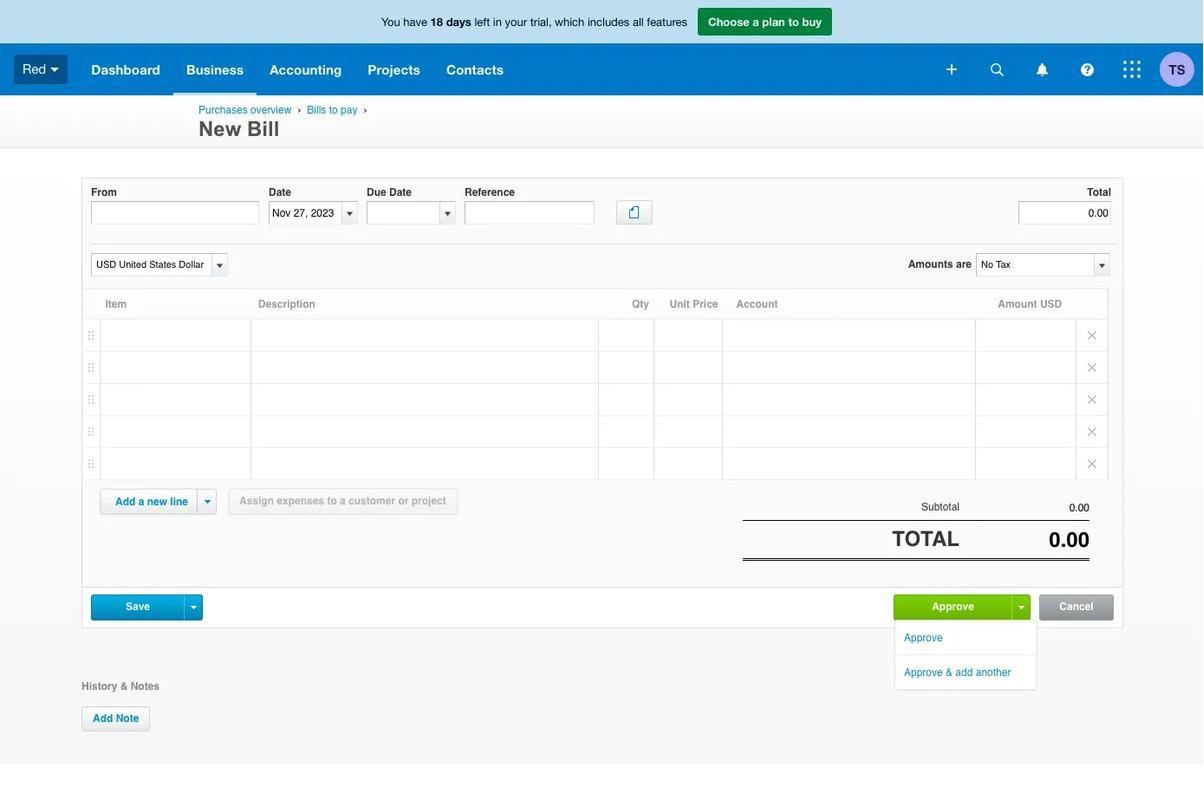 Task type: vqa. For each thing, say whether or not it's contained in the screenshot.
Add a new line link
yes



Task type: describe. For each thing, give the bounding box(es) containing it.
features
[[647, 16, 688, 29]]

add note
[[93, 713, 139, 725]]

Date text field
[[270, 202, 342, 224]]

2 vertical spatial to
[[327, 495, 337, 507]]

3 delete line item image from the top
[[1077, 384, 1109, 415]]

total
[[893, 528, 960, 552]]

& for history
[[120, 681, 128, 693]]

new
[[147, 496, 167, 508]]

unit price
[[670, 298, 719, 311]]

projects button
[[355, 43, 434, 95]]

cancel button
[[1041, 596, 1114, 620]]

a for to
[[753, 15, 760, 29]]

expenses
[[277, 495, 324, 507]]

add for add note
[[93, 713, 113, 725]]

project
[[412, 495, 447, 507]]

ts
[[1170, 61, 1186, 77]]

purchases overview link
[[199, 104, 292, 116]]

assign expenses to a customer or project
[[239, 495, 447, 507]]

3 svg image from the left
[[1081, 63, 1094, 76]]

red button
[[0, 43, 78, 95]]

to inside banner
[[789, 15, 800, 29]]

1 vertical spatial approve link
[[896, 621, 1038, 655]]

approve & add another
[[905, 667, 1012, 679]]

or
[[398, 495, 409, 507]]

unit
[[670, 298, 690, 311]]

2 date from the left
[[389, 186, 412, 199]]

amount usd
[[999, 298, 1063, 311]]

pay
[[341, 104, 358, 116]]

more add line options... image
[[204, 501, 210, 504]]

amount
[[999, 298, 1038, 311]]

Due Date text field
[[368, 202, 440, 224]]

0 vertical spatial approve link
[[895, 596, 1012, 619]]

subtotal
[[922, 501, 960, 514]]

your
[[505, 16, 527, 29]]

add
[[956, 667, 974, 679]]

2 svg image from the left
[[1037, 63, 1048, 76]]

approve for the top the approve link
[[933, 601, 975, 613]]

price
[[693, 298, 719, 311]]

18
[[431, 15, 443, 29]]

line
[[170, 496, 188, 508]]

account
[[737, 298, 779, 311]]

bill
[[247, 117, 280, 141]]

dashboard link
[[78, 43, 173, 95]]

contacts
[[447, 62, 504, 77]]

plan
[[763, 15, 786, 29]]

left
[[475, 16, 490, 29]]

bills
[[307, 104, 326, 116]]

Reference text field
[[465, 201, 595, 225]]

reference
[[465, 186, 515, 199]]

description
[[258, 298, 316, 311]]

Total text field
[[1019, 201, 1112, 225]]

usd
[[1041, 298, 1063, 311]]

total
[[1088, 186, 1112, 199]]

save link
[[92, 596, 184, 619]]

ts button
[[1161, 43, 1204, 95]]

in
[[493, 16, 502, 29]]

purchases
[[199, 104, 248, 116]]

2 › from the left
[[364, 104, 367, 115]]

due
[[367, 186, 387, 199]]



Task type: locate. For each thing, give the bounding box(es) containing it.
& left notes
[[120, 681, 128, 693]]

approve for approve & add another
[[905, 667, 943, 679]]

days
[[446, 15, 472, 29]]

bills to pay link
[[307, 104, 358, 116]]

0 horizontal spatial svg image
[[51, 67, 59, 72]]

0 horizontal spatial &
[[120, 681, 128, 693]]

projects
[[368, 62, 421, 77]]

another
[[976, 667, 1012, 679]]

includes
[[588, 16, 630, 29]]

trial,
[[531, 16, 552, 29]]

save
[[126, 601, 150, 613]]

& inside approve & add another link
[[946, 667, 953, 679]]

1 horizontal spatial ›
[[364, 104, 367, 115]]

item
[[105, 298, 127, 311]]

assign expenses to a customer or project link
[[228, 489, 458, 515]]

cancel
[[1060, 601, 1094, 613]]

date up due date text field
[[389, 186, 412, 199]]

due date
[[367, 186, 412, 199]]

svg image
[[1124, 61, 1142, 78], [947, 64, 958, 75], [51, 67, 59, 72]]

delete line item image
[[1077, 320, 1109, 351], [1077, 352, 1109, 383], [1077, 384, 1109, 415], [1077, 416, 1109, 448], [1077, 448, 1109, 480]]

add left new
[[115, 496, 136, 508]]

add left note at the left bottom of the page
[[93, 713, 113, 725]]

1 horizontal spatial svg image
[[947, 64, 958, 75]]

overview
[[251, 104, 292, 116]]

approve & add another link
[[896, 655, 1038, 689]]

business
[[186, 62, 244, 77]]

add
[[115, 496, 136, 508], [93, 713, 113, 725]]

approve inside approve & add another link
[[905, 667, 943, 679]]

assign
[[239, 495, 274, 507]]

2 vertical spatial approve
[[905, 667, 943, 679]]

0 vertical spatial &
[[946, 667, 953, 679]]

to left pay
[[329, 104, 338, 116]]

› left bills on the top
[[298, 104, 301, 115]]

0 vertical spatial approve
[[933, 601, 975, 613]]

1 › from the left
[[298, 104, 301, 115]]

› right pay
[[364, 104, 367, 115]]

approve for the approve link to the bottom
[[905, 632, 943, 644]]

notes
[[131, 681, 160, 693]]

2 horizontal spatial a
[[753, 15, 760, 29]]

a inside add a new line link
[[138, 496, 144, 508]]

accounting
[[270, 62, 342, 77]]

which
[[555, 16, 585, 29]]

choose
[[709, 15, 750, 29]]

0 horizontal spatial svg image
[[991, 63, 1004, 76]]

banner containing ts
[[0, 0, 1204, 95]]

a left plan on the right of the page
[[753, 15, 760, 29]]

0 horizontal spatial a
[[138, 496, 144, 508]]

you have 18 days left in your trial, which includes all features
[[382, 15, 688, 29]]

1 horizontal spatial a
[[340, 495, 346, 507]]

all
[[633, 16, 644, 29]]

buy
[[803, 15, 822, 29]]

are
[[957, 258, 972, 271]]

1 date from the left
[[269, 186, 291, 199]]

2 horizontal spatial svg image
[[1081, 63, 1094, 76]]

1 vertical spatial approve
[[905, 632, 943, 644]]

accounting button
[[257, 43, 355, 95]]

dashboard
[[91, 62, 160, 77]]

add a new line link
[[105, 490, 199, 514]]

&
[[946, 667, 953, 679], [120, 681, 128, 693]]

1 vertical spatial &
[[120, 681, 128, 693]]

business button
[[173, 43, 257, 95]]

add for add a new line
[[115, 496, 136, 508]]

None text field
[[978, 254, 1094, 276], [960, 528, 1090, 553], [978, 254, 1094, 276], [960, 528, 1090, 553]]

2 delete line item image from the top
[[1077, 352, 1109, 383]]

& left add
[[946, 667, 953, 679]]

a inside banner
[[753, 15, 760, 29]]

to left buy
[[789, 15, 800, 29]]

approve link up approve & add another at the right bottom of the page
[[895, 596, 1012, 619]]

1 horizontal spatial &
[[946, 667, 953, 679]]

1 vertical spatial add
[[93, 713, 113, 725]]

amounts
[[909, 258, 954, 271]]

purchases overview › bills to pay › new bill
[[199, 104, 370, 141]]

new
[[199, 117, 241, 141]]

a inside assign expenses to a customer or project link
[[340, 495, 346, 507]]

qty
[[632, 298, 650, 311]]

from
[[91, 186, 117, 199]]

contacts button
[[434, 43, 517, 95]]

history
[[82, 681, 117, 693]]

history & notes
[[82, 681, 160, 693]]

0 horizontal spatial date
[[269, 186, 291, 199]]

more approve options... image
[[1019, 606, 1025, 609]]

1 svg image from the left
[[991, 63, 1004, 76]]

add note link
[[82, 707, 150, 732]]

1 horizontal spatial add
[[115, 496, 136, 508]]

more save options... image
[[190, 606, 196, 609]]

approve link up approve & add another link
[[896, 621, 1038, 655]]

5 delete line item image from the top
[[1077, 448, 1109, 480]]

choose a plan to buy
[[709, 15, 822, 29]]

amounts are
[[909, 258, 972, 271]]

2 horizontal spatial svg image
[[1124, 61, 1142, 78]]

to
[[789, 15, 800, 29], [329, 104, 338, 116], [327, 495, 337, 507]]

approve link
[[895, 596, 1012, 619], [896, 621, 1038, 655]]

0 vertical spatial add
[[115, 496, 136, 508]]

red
[[23, 61, 46, 76]]

4 delete line item image from the top
[[1077, 416, 1109, 448]]

to inside purchases overview › bills to pay › new bill
[[329, 104, 338, 116]]

add a new line
[[115, 496, 188, 508]]

0 horizontal spatial ›
[[298, 104, 301, 115]]

svg image
[[991, 63, 1004, 76], [1037, 63, 1048, 76], [1081, 63, 1094, 76]]

1 vertical spatial to
[[329, 104, 338, 116]]

date up date text box
[[269, 186, 291, 199]]

a
[[753, 15, 760, 29], [340, 495, 346, 507], [138, 496, 144, 508]]

& for approve
[[946, 667, 953, 679]]

0 vertical spatial to
[[789, 15, 800, 29]]

a left customer
[[340, 495, 346, 507]]

date
[[269, 186, 291, 199], [389, 186, 412, 199]]

›
[[298, 104, 301, 115], [364, 104, 367, 115]]

approve
[[933, 601, 975, 613], [905, 632, 943, 644], [905, 667, 943, 679]]

None text field
[[91, 201, 259, 225], [92, 254, 209, 276], [960, 502, 1090, 514], [91, 201, 259, 225], [92, 254, 209, 276], [960, 502, 1090, 514]]

note
[[116, 713, 139, 725]]

customer
[[349, 495, 396, 507]]

have
[[404, 16, 428, 29]]

to right expenses
[[327, 495, 337, 507]]

0 horizontal spatial add
[[93, 713, 113, 725]]

a for line
[[138, 496, 144, 508]]

svg image inside 'red' popup button
[[51, 67, 59, 72]]

a left new
[[138, 496, 144, 508]]

1 horizontal spatial date
[[389, 186, 412, 199]]

1 horizontal spatial svg image
[[1037, 63, 1048, 76]]

1 delete line item image from the top
[[1077, 320, 1109, 351]]

you
[[382, 16, 400, 29]]

banner
[[0, 0, 1204, 95]]



